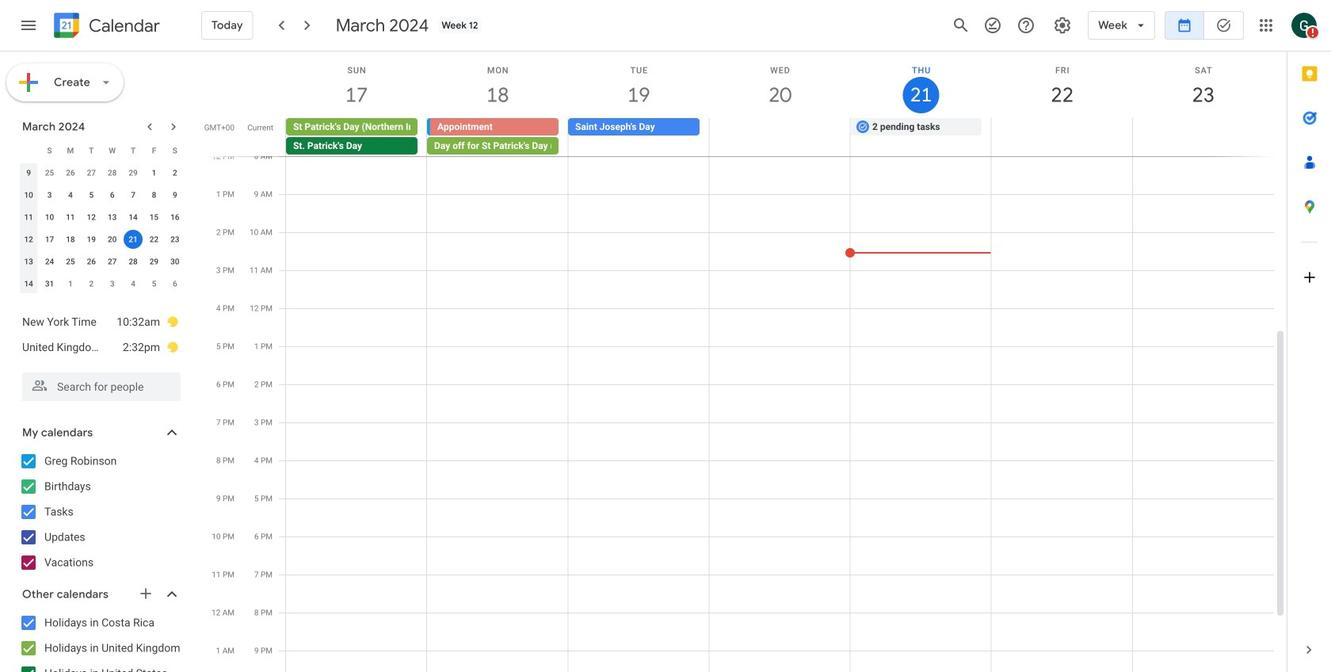 Task type: vqa. For each thing, say whether or not it's contained in the screenshot.
February 27 element
yes



Task type: describe. For each thing, give the bounding box(es) containing it.
20 element
[[103, 230, 122, 249]]

2 list item from the top
[[22, 335, 179, 360]]

add other calendars image
[[138, 586, 154, 602]]

3 element
[[40, 186, 59, 205]]

april 6 element
[[166, 274, 185, 293]]

5 element
[[82, 186, 101, 205]]

april 2 element
[[82, 274, 101, 293]]

april 5 element
[[145, 274, 164, 293]]

february 27 element
[[82, 163, 101, 182]]

24 element
[[40, 252, 59, 271]]

10 element
[[40, 208, 59, 227]]

23 element
[[166, 230, 185, 249]]

february 26 element
[[61, 163, 80, 182]]

29 element
[[145, 252, 164, 271]]

31 element
[[40, 274, 59, 293]]

row group inside march 2024 "grid"
[[18, 162, 186, 295]]

15 element
[[145, 208, 164, 227]]

12 element
[[82, 208, 101, 227]]

my calendars list
[[3, 449, 197, 576]]

13 element
[[103, 208, 122, 227]]

18 element
[[61, 230, 80, 249]]

other calendars list
[[3, 610, 197, 672]]

february 28 element
[[103, 163, 122, 182]]

8 element
[[145, 186, 164, 205]]

april 4 element
[[124, 274, 143, 293]]

cell inside row group
[[123, 228, 144, 251]]

column header inside march 2024 "grid"
[[18, 140, 39, 162]]



Task type: locate. For each thing, give the bounding box(es) containing it.
tab list
[[1288, 52, 1332, 628]]

1 element
[[145, 163, 164, 182]]

7 element
[[124, 186, 143, 205]]

16 element
[[166, 208, 185, 227]]

column header
[[18, 140, 39, 162]]

17 element
[[40, 230, 59, 249]]

april 1 element
[[61, 274, 80, 293]]

calendar element
[[51, 10, 160, 44]]

february 29 element
[[124, 163, 143, 182]]

4 element
[[61, 186, 80, 205]]

february 25 element
[[40, 163, 59, 182]]

Search for people text field
[[32, 373, 171, 401]]

21, today element
[[124, 230, 143, 249]]

22 element
[[145, 230, 164, 249]]

list item
[[22, 309, 179, 335], [22, 335, 179, 360]]

1 list item from the top
[[22, 309, 179, 335]]

6 element
[[103, 186, 122, 205]]

row
[[279, 118, 1287, 156], [18, 140, 186, 162], [18, 162, 186, 184], [18, 184, 186, 206], [18, 206, 186, 228], [18, 228, 186, 251], [18, 251, 186, 273], [18, 273, 186, 295]]

heading
[[86, 16, 160, 35]]

14 element
[[124, 208, 143, 227]]

11 element
[[61, 208, 80, 227]]

row group
[[18, 162, 186, 295]]

25 element
[[61, 252, 80, 271]]

9 element
[[166, 186, 185, 205]]

28 element
[[124, 252, 143, 271]]

None search field
[[0, 366, 197, 401]]

30 element
[[166, 252, 185, 271]]

26 element
[[82, 252, 101, 271]]

march 2024 grid
[[15, 140, 186, 295]]

grid
[[203, 52, 1287, 672]]

heading inside calendar element
[[86, 16, 160, 35]]

list item down april 2 element
[[22, 309, 179, 335]]

cell
[[286, 118, 427, 156], [427, 118, 568, 156], [710, 118, 851, 156], [992, 118, 1133, 156], [1133, 118, 1274, 156], [123, 228, 144, 251]]

list item up the search for people text field
[[22, 335, 179, 360]]

27 element
[[103, 252, 122, 271]]

list
[[6, 303, 193, 366]]

settings menu image
[[1054, 16, 1073, 35]]

main drawer image
[[19, 16, 38, 35]]

april 3 element
[[103, 274, 122, 293]]

19 element
[[82, 230, 101, 249]]

2 element
[[166, 163, 185, 182]]



